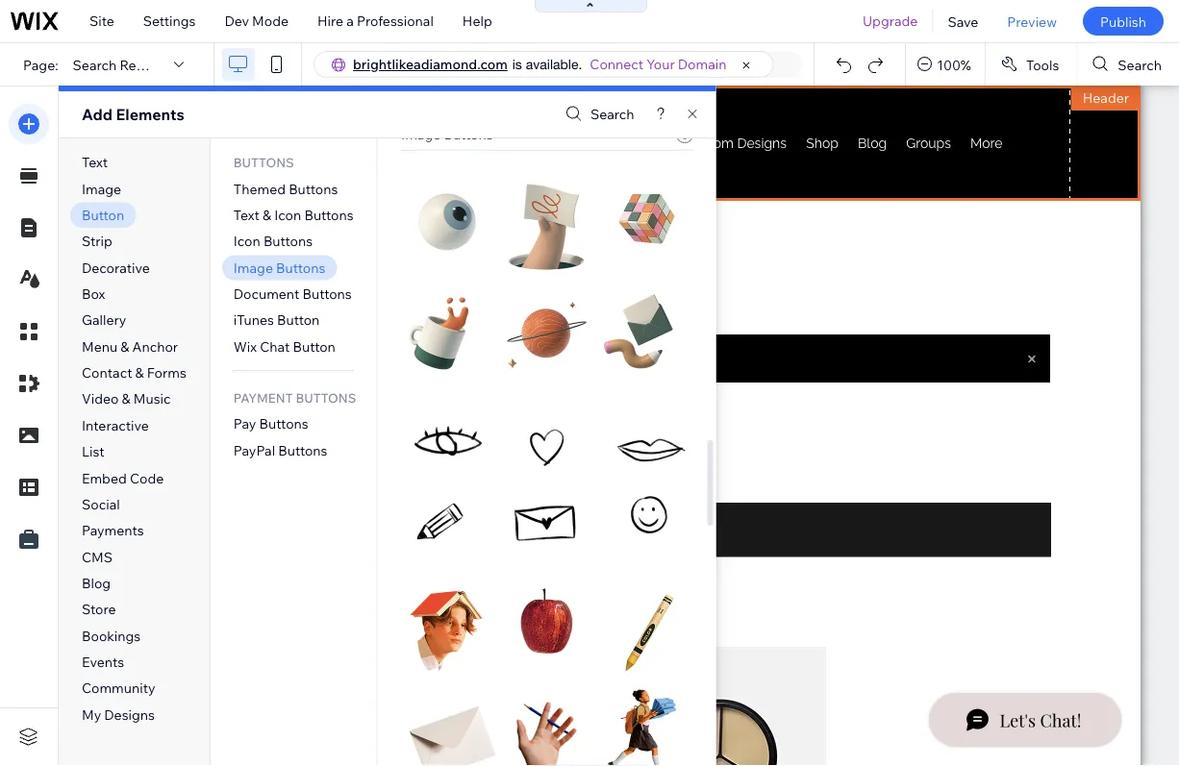 Task type: locate. For each thing, give the bounding box(es) containing it.
text inside buttons themed buttons text & icon buttons icon buttons image buttons document buttons itunes button wix chat button
[[234, 207, 260, 223]]

search down connect
[[590, 106, 634, 123]]

community
[[82, 680, 155, 697]]

preview button
[[993, 0, 1071, 42]]

quick down the search results
[[109, 110, 146, 126]]

quick edit down results
[[109, 110, 174, 126]]

events
[[82, 654, 124, 671]]

button inside text image button strip decorative box gallery menu & anchor contact & forms video & music interactive list embed code social payments cms blog store bookings events community my designs
[[82, 207, 124, 223]]

2 vertical spatial button
[[293, 338, 336, 355]]

elements
[[116, 105, 184, 124]]

0 vertical spatial image
[[401, 126, 440, 143]]

image up strip
[[82, 180, 121, 197]]

0 horizontal spatial edit
[[149, 110, 174, 126]]

1 vertical spatial edit
[[358, 242, 383, 259]]

themed
[[234, 180, 286, 197]]

header
[[1083, 89, 1129, 106], [193, 242, 239, 259]]

1 horizontal spatial quick
[[318, 242, 355, 259]]

0 vertical spatial icon
[[274, 207, 301, 223]]

1 vertical spatial search button
[[561, 101, 634, 128]]

0 horizontal spatial search
[[73, 56, 117, 73]]

upgrade
[[863, 13, 918, 29]]

edit down results
[[149, 110, 174, 126]]

connect
[[590, 56, 644, 73]]

0 vertical spatial quick
[[109, 110, 146, 126]]

a
[[347, 13, 354, 29]]

add elements
[[82, 105, 184, 124]]

text down themed
[[234, 207, 260, 223]]

header down the publish
[[1083, 89, 1129, 106]]

1 vertical spatial quick
[[318, 242, 355, 259]]

designs
[[104, 706, 155, 723]]

search button down the publish
[[1078, 43, 1179, 86]]

button
[[82, 207, 124, 223], [277, 312, 320, 329], [293, 338, 336, 355]]

publish button
[[1083, 7, 1164, 36]]

text image button strip decorative box gallery menu & anchor contact & forms video & music interactive list embed code social payments cms blog store bookings events community my designs
[[82, 154, 186, 723]]

button up strip
[[82, 207, 124, 223]]

forms
[[147, 364, 186, 381]]

gallery
[[82, 312, 126, 329]]

icon
[[274, 207, 301, 223], [234, 233, 260, 250]]

button up chat
[[277, 312, 320, 329]]

image up the document
[[234, 259, 273, 276]]

2 vertical spatial image
[[234, 259, 273, 276]]

embed
[[82, 470, 127, 486]]

1 horizontal spatial image
[[234, 259, 273, 276]]

search button down connect
[[561, 101, 634, 128]]

search
[[73, 56, 117, 73], [1118, 56, 1162, 73], [590, 106, 634, 123]]

1 horizontal spatial quick edit
[[318, 242, 383, 259]]

anchor
[[132, 338, 178, 355]]

edit
[[149, 110, 174, 126], [358, 242, 383, 259]]

preview
[[1007, 13, 1057, 30]]

buttons themed buttons text & icon buttons icon buttons image buttons document buttons itunes button wix chat button
[[234, 155, 354, 355]]

0 vertical spatial search button
[[1078, 43, 1179, 86]]

cms
[[82, 549, 113, 565]]

&
[[263, 207, 271, 223], [121, 338, 129, 355], [135, 364, 144, 381], [122, 391, 130, 408]]

quick edit
[[109, 110, 174, 126], [318, 242, 383, 259]]

search down 'site'
[[73, 56, 117, 73]]

change
[[140, 242, 189, 259]]

change header design
[[140, 242, 286, 259]]

button right chat
[[293, 338, 336, 355]]

help
[[462, 13, 492, 29]]

contact
[[82, 364, 132, 381]]

& inside buttons themed buttons text & icon buttons icon buttons image buttons document buttons itunes button wix chat button
[[263, 207, 271, 223]]

settings
[[143, 13, 196, 29]]

0 vertical spatial edit
[[149, 110, 174, 126]]

edit right buttons themed buttons text & icon buttons icon buttons image buttons document buttons itunes button wix chat button
[[358, 242, 383, 259]]

payment buttons pay buttons paypal buttons
[[234, 390, 356, 459]]

1 vertical spatial image
[[82, 180, 121, 197]]

0 horizontal spatial image
[[82, 180, 121, 197]]

brightlikeadiamond.com
[[353, 56, 508, 73]]

is
[[512, 56, 522, 72]]

text
[[82, 154, 108, 171], [234, 207, 260, 223]]

text down add
[[82, 154, 108, 171]]

buttons
[[443, 126, 493, 143], [234, 155, 294, 171], [289, 180, 338, 197], [304, 207, 354, 223], [263, 233, 313, 250], [276, 259, 325, 276], [303, 286, 352, 302], [296, 390, 356, 406], [259, 416, 308, 433], [278, 442, 327, 459]]

interactive
[[82, 417, 149, 434]]

1 vertical spatial icon
[[234, 233, 260, 250]]

search results
[[73, 56, 166, 73]]

search button
[[1078, 43, 1179, 86], [561, 101, 634, 128]]

1 vertical spatial text
[[234, 207, 260, 223]]

1 horizontal spatial icon
[[274, 207, 301, 223]]

available.
[[526, 56, 582, 72]]

box
[[82, 286, 105, 302]]

1 horizontal spatial text
[[234, 207, 260, 223]]

quick right design
[[318, 242, 355, 259]]

itunes
[[234, 312, 274, 329]]

site
[[89, 13, 114, 29]]

publish
[[1100, 13, 1146, 30]]

1 vertical spatial button
[[277, 312, 320, 329]]

1 vertical spatial header
[[193, 242, 239, 259]]

professional
[[357, 13, 434, 29]]

quick
[[109, 110, 146, 126], [318, 242, 355, 259]]

0 horizontal spatial text
[[82, 154, 108, 171]]

my
[[82, 706, 101, 723]]

image down "brightlikeadiamond.com"
[[401, 126, 440, 143]]

& down themed
[[263, 207, 271, 223]]

tools button
[[986, 43, 1077, 86]]

paypal
[[234, 442, 275, 459]]

your
[[647, 56, 675, 73]]

search down publish button
[[1118, 56, 1162, 73]]

quick edit right design
[[318, 242, 383, 259]]

0 horizontal spatial quick edit
[[109, 110, 174, 126]]

1 horizontal spatial edit
[[358, 242, 383, 259]]

& right menu
[[121, 338, 129, 355]]

0 vertical spatial header
[[1083, 89, 1129, 106]]

tools
[[1026, 56, 1059, 73]]

0 vertical spatial button
[[82, 207, 124, 223]]

design
[[242, 242, 286, 259]]

add
[[82, 105, 112, 124]]

dev
[[225, 13, 249, 29]]

image
[[401, 126, 440, 143], [82, 180, 121, 197], [234, 259, 273, 276]]

1 vertical spatial quick edit
[[318, 242, 383, 259]]

hire
[[317, 13, 343, 29]]

strip
[[82, 233, 112, 250]]

0 vertical spatial text
[[82, 154, 108, 171]]

header left design
[[193, 242, 239, 259]]



Task type: describe. For each thing, give the bounding box(es) containing it.
list
[[82, 443, 105, 460]]

payments
[[82, 522, 144, 539]]

& left forms
[[135, 364, 144, 381]]

wix
[[234, 338, 257, 355]]

0 vertical spatial quick edit
[[109, 110, 174, 126]]

payment
[[234, 390, 293, 406]]

image inside text image button strip decorative box gallery menu & anchor contact & forms video & music interactive list embed code social payments cms blog store bookings events community my designs
[[82, 180, 121, 197]]

social
[[82, 496, 120, 513]]

mode
[[252, 13, 289, 29]]

0 horizontal spatial search button
[[561, 101, 634, 128]]

2 horizontal spatial image
[[401, 126, 440, 143]]

2 horizontal spatial search
[[1118, 56, 1162, 73]]

image inside buttons themed buttons text & icon buttons icon buttons image buttons document buttons itunes button wix chat button
[[234, 259, 273, 276]]

save
[[948, 13, 978, 30]]

menu
[[82, 338, 118, 355]]

hire a professional
[[317, 13, 434, 29]]

dev mode
[[225, 13, 289, 29]]

0 horizontal spatial quick
[[109, 110, 146, 126]]

video
[[82, 391, 119, 408]]

100% button
[[906, 43, 985, 86]]

0 horizontal spatial header
[[193, 242, 239, 259]]

store
[[82, 601, 116, 618]]

save button
[[933, 0, 993, 42]]

pay
[[234, 416, 256, 433]]

100%
[[937, 56, 971, 73]]

& right video
[[122, 391, 130, 408]]

blog
[[82, 575, 111, 592]]

results
[[120, 56, 166, 73]]

is available. connect your domain
[[512, 56, 727, 73]]

bookings
[[82, 627, 141, 644]]

1 horizontal spatial header
[[1083, 89, 1129, 106]]

0 horizontal spatial icon
[[234, 233, 260, 250]]

text inside text image button strip decorative box gallery menu & anchor contact & forms video & music interactive list embed code social payments cms blog store bookings events community my designs
[[82, 154, 108, 171]]

1 horizontal spatial search
[[590, 106, 634, 123]]

1 horizontal spatial search button
[[1078, 43, 1179, 86]]

domain
[[678, 56, 727, 73]]

chat
[[260, 338, 290, 355]]

decorative
[[82, 259, 150, 276]]

document
[[234, 286, 300, 302]]

code
[[130, 470, 164, 486]]

music
[[133, 391, 171, 408]]

image buttons
[[401, 126, 493, 143]]



Task type: vqa. For each thing, say whether or not it's contained in the screenshot.
Bookings
yes



